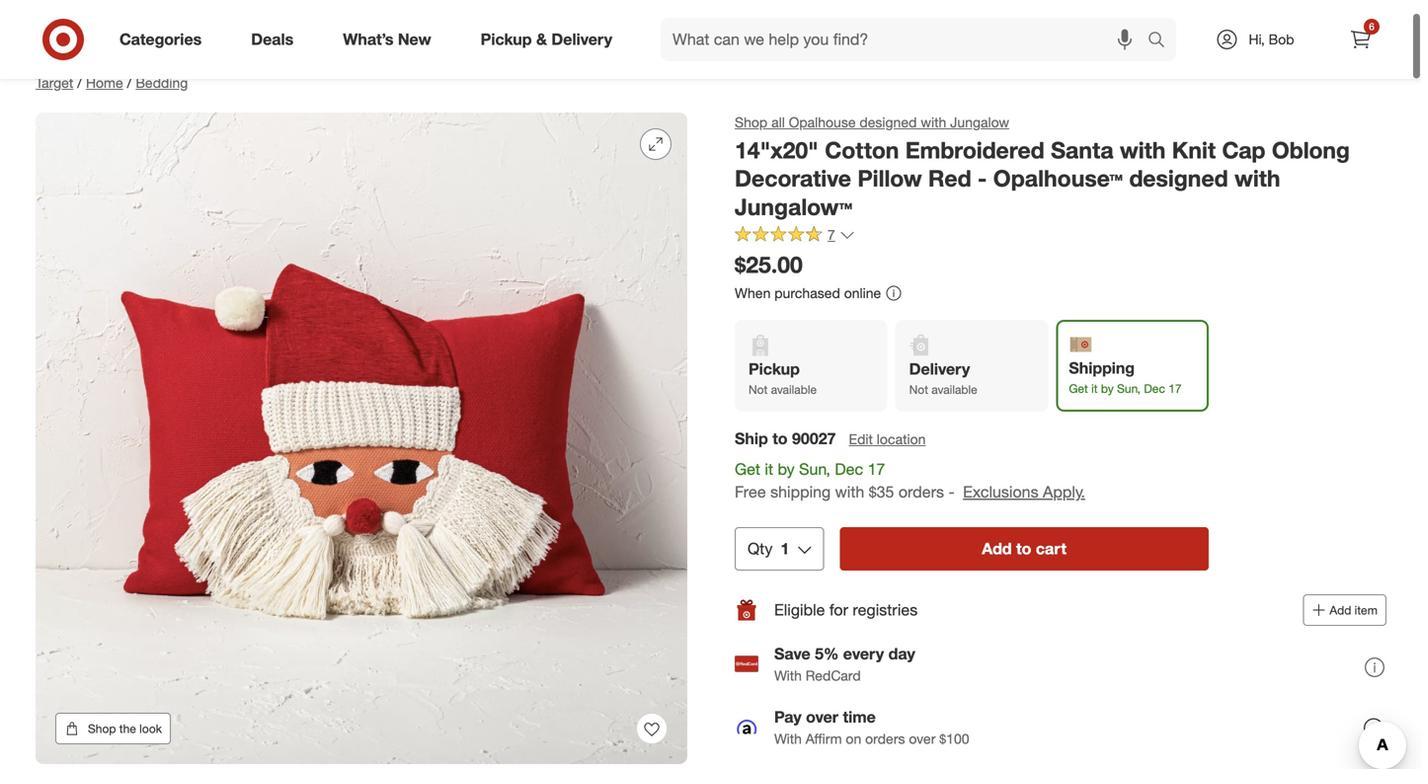Task type: vqa. For each thing, say whether or not it's contained in the screenshot.
12Pm to the bottom
no



Task type: describe. For each thing, give the bounding box(es) containing it.
delivery inside the pickup & delivery 'link'
[[551, 30, 612, 49]]

14"x20"
[[735, 136, 818, 164]]

red
[[928, 165, 971, 192]]

shipping
[[770, 482, 831, 502]]

orders inside pay over time with affirm on orders over $100
[[865, 730, 905, 747]]

home
[[86, 74, 123, 91]]

sun, inside shipping get it by sun, dec 17
[[1117, 381, 1141, 396]]

pay over time with affirm on orders over $100
[[774, 707, 969, 747]]

get it by sun, dec 17 free shipping with $35 orders - exclusions apply.
[[735, 460, 1085, 502]]

search
[[1139, 32, 1186, 51]]

qty
[[748, 539, 773, 558]]

pickup not available
[[749, 359, 817, 397]]

edit location button
[[848, 429, 927, 450]]

not for delivery
[[909, 382, 928, 397]]

by inside get it by sun, dec 17 free shipping with $35 orders - exclusions apply.
[[778, 460, 795, 479]]

ship to 90027
[[735, 429, 836, 448]]

pickup & delivery
[[481, 30, 612, 49]]

What can we help you find? suggestions appear below search field
[[661, 18, 1152, 61]]

available for delivery
[[932, 382, 977, 397]]

redcard
[[806, 667, 861, 684]]

cotton
[[825, 136, 899, 164]]

pillow
[[857, 165, 922, 192]]

oblong
[[1272, 136, 1350, 164]]

online
[[844, 284, 881, 302]]

pay
[[774, 707, 802, 727]]

ship
[[735, 429, 768, 448]]

bob
[[1269, 31, 1294, 48]]

purchased
[[774, 284, 840, 302]]

pickup for not
[[749, 359, 800, 379]]

item
[[1355, 603, 1378, 617]]

bedding link
[[136, 74, 188, 91]]

embroidered
[[905, 136, 1045, 164]]

- inside shop all opalhouse designed with jungalow 14"x20" cotton embroidered santa with knit cap oblong decorative pillow red - opalhouse™ designed with jungalow™
[[978, 165, 987, 192]]

get inside shipping get it by sun, dec 17
[[1069, 381, 1088, 396]]

on
[[846, 730, 861, 747]]

with inside the save 5% every day with redcard
[[774, 667, 802, 684]]

to for ship
[[772, 429, 788, 448]]

hi, bob
[[1249, 31, 1294, 48]]

with left knit
[[1120, 136, 1166, 164]]

opalhouse™
[[993, 165, 1123, 192]]

what's new
[[343, 30, 431, 49]]

save
[[774, 644, 810, 663]]

- inside get it by sun, dec 17 free shipping with $35 orders - exclusions apply.
[[948, 482, 955, 502]]

get inside get it by sun, dec 17 free shipping with $35 orders - exclusions apply.
[[735, 460, 760, 479]]

7
[[828, 226, 835, 244]]

edit
[[849, 431, 873, 448]]

decorative
[[735, 165, 851, 192]]

add to cart button
[[840, 527, 1209, 571]]

day
[[888, 644, 915, 663]]

add item button
[[1303, 594, 1387, 626]]

knit
[[1172, 136, 1216, 164]]

with down cap
[[1235, 165, 1280, 192]]

what's
[[343, 30, 393, 49]]

jungalow
[[950, 114, 1009, 131]]

5%
[[815, 644, 839, 663]]

the
[[119, 721, 136, 736]]

pickup & delivery link
[[464, 18, 637, 61]]

bedding
[[136, 74, 188, 91]]

search button
[[1139, 18, 1186, 65]]

when purchased online
[[735, 284, 881, 302]]

look
[[139, 721, 162, 736]]

it inside shipping get it by sun, dec 17
[[1091, 381, 1098, 396]]

14&#34;x20&#34; cotton embroidered santa with knit cap oblong decorative pillow red - opalhouse&#8482; designed with jungalow&#8482;, 1 of 9 image
[[36, 113, 687, 764]]

add to cart
[[982, 539, 1067, 558]]

deals link
[[234, 18, 318, 61]]

qty 1
[[748, 539, 789, 558]]

when
[[735, 284, 771, 302]]

target link
[[36, 74, 73, 91]]

location
[[877, 431, 926, 448]]

7 link
[[735, 225, 855, 248]]

1
[[781, 539, 789, 558]]

6 link
[[1339, 18, 1383, 61]]

&
[[536, 30, 547, 49]]

edit location
[[849, 431, 926, 448]]



Task type: locate. For each thing, give the bounding box(es) containing it.
not
[[749, 382, 768, 397], [909, 382, 928, 397]]

sun, down shipping on the right top of the page
[[1117, 381, 1141, 396]]

by inside shipping get it by sun, dec 17
[[1101, 381, 1114, 396]]

1 horizontal spatial dec
[[1144, 381, 1165, 396]]

available
[[771, 382, 817, 397], [932, 382, 977, 397]]

0 vertical spatial -
[[978, 165, 987, 192]]

shop the look link
[[55, 713, 171, 745]]

2 not from the left
[[909, 382, 928, 397]]

by up shipping
[[778, 460, 795, 479]]

1 vertical spatial pickup
[[749, 359, 800, 379]]

with inside pay over time with affirm on orders over $100
[[774, 730, 802, 747]]

0 horizontal spatial 17
[[868, 460, 885, 479]]

sun, up shipping
[[799, 460, 830, 479]]

get
[[1069, 381, 1088, 396], [735, 460, 760, 479]]

by down shipping on the right top of the page
[[1101, 381, 1114, 396]]

1 horizontal spatial available
[[932, 382, 977, 397]]

to right ship
[[772, 429, 788, 448]]

0 horizontal spatial it
[[765, 460, 773, 479]]

add for add to cart
[[982, 539, 1012, 558]]

sun, inside get it by sun, dec 17 free shipping with $35 orders - exclusions apply.
[[799, 460, 830, 479]]

add left item
[[1330, 603, 1351, 617]]

get up free
[[735, 460, 760, 479]]

0 horizontal spatial over
[[806, 707, 838, 727]]

pickup left &
[[481, 30, 532, 49]]

shop for shop the look
[[88, 721, 116, 736]]

delivery not available
[[909, 359, 977, 397]]

shop the look
[[88, 721, 162, 736]]

it inside get it by sun, dec 17 free shipping with $35 orders - exclusions apply.
[[765, 460, 773, 479]]

it
[[1091, 381, 1098, 396], [765, 460, 773, 479]]

orders right on
[[865, 730, 905, 747]]

0 vertical spatial dec
[[1144, 381, 1165, 396]]

new
[[398, 30, 431, 49]]

not inside delivery not available
[[909, 382, 928, 397]]

1 with from the top
[[774, 667, 802, 684]]

add left cart
[[982, 539, 1012, 558]]

advertisement region
[[20, 6, 1402, 53]]

eligible for registries
[[774, 600, 918, 620]]

registries
[[853, 600, 918, 620]]

0 horizontal spatial shop
[[88, 721, 116, 736]]

designed up cotton
[[860, 114, 917, 131]]

shop all opalhouse designed with jungalow 14"x20" cotton embroidered santa with knit cap oblong decorative pillow red - opalhouse™ designed with jungalow™
[[735, 114, 1350, 221]]

what's new link
[[326, 18, 456, 61]]

santa
[[1051, 136, 1114, 164]]

1 vertical spatial by
[[778, 460, 795, 479]]

with
[[774, 667, 802, 684], [774, 730, 802, 747]]

with down save
[[774, 667, 802, 684]]

with left 'jungalow' on the right of page
[[921, 114, 946, 131]]

0 vertical spatial with
[[774, 667, 802, 684]]

target / home / bedding
[[36, 74, 188, 91]]

- down embroidered
[[978, 165, 987, 192]]

0 horizontal spatial to
[[772, 429, 788, 448]]

target
[[36, 74, 73, 91]]

2 with from the top
[[774, 730, 802, 747]]

cart
[[1036, 539, 1067, 558]]

/
[[77, 74, 82, 91], [127, 74, 132, 91]]

1 vertical spatial it
[[765, 460, 773, 479]]

delivery
[[551, 30, 612, 49], [909, 359, 970, 379]]

0 vertical spatial over
[[806, 707, 838, 727]]

free
[[735, 482, 766, 502]]

with inside get it by sun, dec 17 free shipping with $35 orders - exclusions apply.
[[835, 482, 864, 502]]

1 vertical spatial shop
[[88, 721, 116, 736]]

dec inside get it by sun, dec 17 free shipping with $35 orders - exclusions apply.
[[835, 460, 863, 479]]

over
[[806, 707, 838, 727], [909, 730, 936, 747]]

0 vertical spatial designed
[[860, 114, 917, 131]]

available inside delivery not available
[[932, 382, 977, 397]]

1 horizontal spatial 17
[[1169, 381, 1182, 396]]

not for pickup
[[749, 382, 768, 397]]

shipping get it by sun, dec 17
[[1069, 358, 1182, 396]]

1 not from the left
[[749, 382, 768, 397]]

by
[[1101, 381, 1114, 396], [778, 460, 795, 479]]

orders right $35
[[899, 482, 944, 502]]

to
[[772, 429, 788, 448], [1016, 539, 1031, 558]]

dec
[[1144, 381, 1165, 396], [835, 460, 863, 479]]

designed down knit
[[1129, 165, 1228, 192]]

1 horizontal spatial delivery
[[909, 359, 970, 379]]

1 vertical spatial dec
[[835, 460, 863, 479]]

0 vertical spatial pickup
[[481, 30, 532, 49]]

0 vertical spatial shop
[[735, 114, 768, 131]]

jungalow™
[[735, 193, 853, 221]]

0 vertical spatial it
[[1091, 381, 1098, 396]]

1 horizontal spatial designed
[[1129, 165, 1228, 192]]

1 horizontal spatial add
[[1330, 603, 1351, 617]]

1 vertical spatial orders
[[865, 730, 905, 747]]

1 available from the left
[[771, 382, 817, 397]]

0 horizontal spatial add
[[982, 539, 1012, 558]]

with
[[921, 114, 946, 131], [1120, 136, 1166, 164], [1235, 165, 1280, 192], [835, 482, 864, 502]]

1 vertical spatial add
[[1330, 603, 1351, 617]]

dec inside shipping get it by sun, dec 17
[[1144, 381, 1165, 396]]

$35
[[869, 482, 894, 502]]

0 horizontal spatial designed
[[860, 114, 917, 131]]

exclusions
[[963, 482, 1038, 502]]

not inside "pickup not available"
[[749, 382, 768, 397]]

0 horizontal spatial /
[[77, 74, 82, 91]]

every
[[843, 644, 884, 663]]

over left $100
[[909, 730, 936, 747]]

$25.00
[[735, 251, 803, 279]]

delivery up location
[[909, 359, 970, 379]]

17 inside get it by sun, dec 17 free shipping with $35 orders - exclusions apply.
[[868, 460, 885, 479]]

categories link
[[103, 18, 226, 61]]

1 horizontal spatial over
[[909, 730, 936, 747]]

pickup for &
[[481, 30, 532, 49]]

0 vertical spatial by
[[1101, 381, 1114, 396]]

1 / from the left
[[77, 74, 82, 91]]

1 vertical spatial -
[[948, 482, 955, 502]]

pickup
[[481, 30, 532, 49], [749, 359, 800, 379]]

all
[[771, 114, 785, 131]]

0 vertical spatial get
[[1069, 381, 1088, 396]]

cap
[[1222, 136, 1266, 164]]

1 vertical spatial to
[[1016, 539, 1031, 558]]

1 horizontal spatial get
[[1069, 381, 1088, 396]]

0 vertical spatial sun,
[[1117, 381, 1141, 396]]

with down pay on the right of the page
[[774, 730, 802, 747]]

1 horizontal spatial sun,
[[1117, 381, 1141, 396]]

pickup up ship to 90027
[[749, 359, 800, 379]]

0 horizontal spatial pickup
[[481, 30, 532, 49]]

sun,
[[1117, 381, 1141, 396], [799, 460, 830, 479]]

1 vertical spatial designed
[[1129, 165, 1228, 192]]

available for pickup
[[771, 382, 817, 397]]

1 horizontal spatial pickup
[[749, 359, 800, 379]]

-
[[978, 165, 987, 192], [948, 482, 955, 502]]

opalhouse
[[789, 114, 856, 131]]

1 vertical spatial over
[[909, 730, 936, 747]]

0 vertical spatial add
[[982, 539, 1012, 558]]

1 horizontal spatial -
[[978, 165, 987, 192]]

1 horizontal spatial shop
[[735, 114, 768, 131]]

0 horizontal spatial sun,
[[799, 460, 830, 479]]

delivery inside delivery not available
[[909, 359, 970, 379]]

0 vertical spatial to
[[772, 429, 788, 448]]

1 vertical spatial sun,
[[799, 460, 830, 479]]

0 horizontal spatial dec
[[835, 460, 863, 479]]

1 horizontal spatial by
[[1101, 381, 1114, 396]]

2 available from the left
[[932, 382, 977, 397]]

to for add
[[1016, 539, 1031, 558]]

0 horizontal spatial get
[[735, 460, 760, 479]]

for
[[829, 600, 848, 620]]

available inside "pickup not available"
[[771, 382, 817, 397]]

hi,
[[1249, 31, 1265, 48]]

0 horizontal spatial by
[[778, 460, 795, 479]]

shop
[[735, 114, 768, 131], [88, 721, 116, 736]]

0 horizontal spatial delivery
[[551, 30, 612, 49]]

1 horizontal spatial it
[[1091, 381, 1098, 396]]

time
[[843, 707, 876, 727]]

shop left the
[[88, 721, 116, 736]]

/ right home
[[127, 74, 132, 91]]

add for add item
[[1330, 603, 1351, 617]]

shop inside shop all opalhouse designed with jungalow 14"x20" cotton embroidered santa with knit cap oblong decorative pillow red - opalhouse™ designed with jungalow™
[[735, 114, 768, 131]]

1 vertical spatial delivery
[[909, 359, 970, 379]]

it down shipping on the right top of the page
[[1091, 381, 1098, 396]]

with left $35
[[835, 482, 864, 502]]

1 vertical spatial 17
[[868, 460, 885, 479]]

over up affirm
[[806, 707, 838, 727]]

to left cart
[[1016, 539, 1031, 558]]

not up location
[[909, 382, 928, 397]]

17
[[1169, 381, 1182, 396], [868, 460, 885, 479]]

shipping
[[1069, 358, 1135, 378]]

0 horizontal spatial -
[[948, 482, 955, 502]]

0 vertical spatial delivery
[[551, 30, 612, 49]]

90027
[[792, 429, 836, 448]]

designed
[[860, 114, 917, 131], [1129, 165, 1228, 192]]

exclusions apply. button
[[963, 481, 1085, 503]]

0 vertical spatial 17
[[1169, 381, 1182, 396]]

17 inside shipping get it by sun, dec 17
[[1169, 381, 1182, 396]]

home link
[[86, 74, 123, 91]]

2 / from the left
[[127, 74, 132, 91]]

shop for shop all opalhouse designed with jungalow 14"x20" cotton embroidered santa with knit cap oblong decorative pillow red - opalhouse™ designed with jungalow™
[[735, 114, 768, 131]]

6
[[1369, 20, 1374, 33]]

0 horizontal spatial available
[[771, 382, 817, 397]]

0 vertical spatial orders
[[899, 482, 944, 502]]

1 vertical spatial with
[[774, 730, 802, 747]]

0 horizontal spatial not
[[749, 382, 768, 397]]

- left exclusions at the right of page
[[948, 482, 955, 502]]

pickup inside 'link'
[[481, 30, 532, 49]]

add item
[[1330, 603, 1378, 617]]

1 horizontal spatial not
[[909, 382, 928, 397]]

it up free
[[765, 460, 773, 479]]

affirm
[[806, 730, 842, 747]]

orders inside get it by sun, dec 17 free shipping with $35 orders - exclusions apply.
[[899, 482, 944, 502]]

eligible
[[774, 600, 825, 620]]

deals
[[251, 30, 294, 49]]

1 horizontal spatial /
[[127, 74, 132, 91]]

pickup inside "pickup not available"
[[749, 359, 800, 379]]

to inside button
[[1016, 539, 1031, 558]]

$100
[[939, 730, 969, 747]]

get down shipping on the right top of the page
[[1069, 381, 1088, 396]]

1 vertical spatial get
[[735, 460, 760, 479]]

shop left all
[[735, 114, 768, 131]]

delivery right &
[[551, 30, 612, 49]]

categories
[[119, 30, 202, 49]]

apply.
[[1043, 482, 1085, 502]]

save 5% every day with redcard
[[774, 644, 915, 684]]

1 horizontal spatial to
[[1016, 539, 1031, 558]]

/ left home link
[[77, 74, 82, 91]]

not up ship
[[749, 382, 768, 397]]

add
[[982, 539, 1012, 558], [1330, 603, 1351, 617]]



